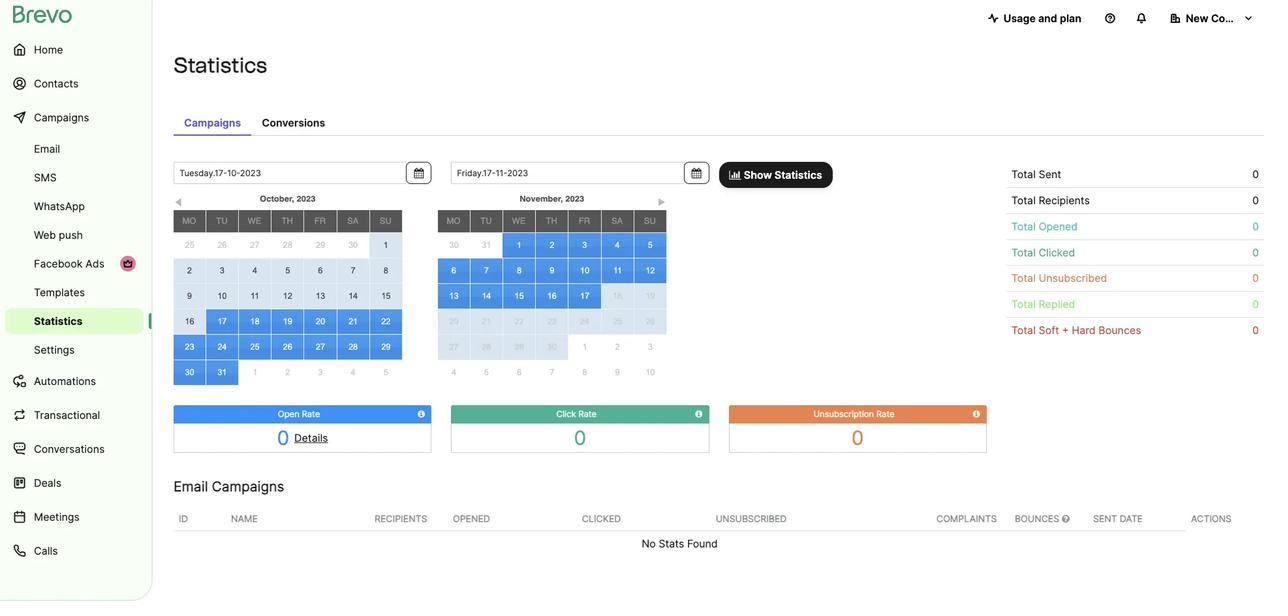 Task type: locate. For each thing, give the bounding box(es) containing it.
2 horizontal spatial 8
[[582, 367, 587, 377]]

0 horizontal spatial 31 link
[[206, 360, 238, 385]]

19 for 19 link to the bottom
[[283, 317, 292, 326]]

2023 inside november, 2023 ▶
[[565, 194, 584, 204]]

27 for the right 27 'link'
[[449, 342, 459, 352]]

rate right 'open'
[[302, 409, 320, 419]]

0 horizontal spatial 13
[[316, 291, 325, 301]]

28
[[283, 240, 292, 250], [348, 342, 358, 352], [482, 342, 491, 352]]

1 horizontal spatial 24
[[580, 317, 589, 326]]

1 horizontal spatial 18 link
[[601, 284, 634, 309]]

2 14 link from the left
[[470, 284, 503, 309]]

transactional
[[34, 409, 100, 422]]

0 horizontal spatial 16
[[185, 317, 194, 326]]

23 link
[[536, 309, 568, 334], [174, 335, 205, 360]]

1 sa from the left
[[347, 216, 359, 226]]

1 22 link from the left
[[370, 309, 402, 334]]

1 info circle image from the left
[[418, 410, 425, 418]]

2 total from the top
[[1011, 194, 1036, 207]]

0 horizontal spatial unsubscribed
[[716, 513, 787, 524]]

calendar image
[[692, 168, 701, 178]]

th for 2
[[546, 216, 557, 226]]

details
[[294, 431, 328, 444]]

total up total clicked at the top of page
[[1011, 220, 1036, 233]]

2 horizontal spatial 27
[[449, 342, 459, 352]]

1 vertical spatial 18 link
[[239, 309, 271, 334]]

2 15 from the left
[[515, 291, 524, 301]]

unsubscribed
[[1039, 272, 1107, 285], [716, 513, 787, 524]]

3
[[582, 240, 587, 250], [220, 265, 225, 275], [648, 342, 653, 352], [318, 368, 323, 377]]

0 vertical spatial 11 link
[[601, 258, 634, 283]]

0 horizontal spatial we
[[248, 216, 261, 226]]

2 14 from the left
[[482, 291, 491, 301]]

1 horizontal spatial 26
[[283, 342, 292, 352]]

10
[[580, 266, 589, 275], [217, 291, 227, 301], [646, 367, 655, 377]]

unsubscribed up found
[[716, 513, 787, 524]]

18 link
[[601, 284, 634, 309], [239, 309, 271, 334]]

contacts link
[[5, 68, 144, 99]]

1 horizontal spatial 2023
[[565, 194, 584, 204]]

23 for bottommost 23 'link'
[[185, 342, 194, 352]]

2023 down to text field
[[565, 194, 584, 204]]

3 rate from the left
[[876, 409, 895, 419]]

bounces
[[1099, 324, 1141, 337], [1015, 513, 1062, 524]]

12 link
[[634, 258, 666, 283], [272, 284, 304, 309]]

1 horizontal spatial 15 link
[[503, 284, 535, 309]]

conversions link
[[252, 110, 336, 136]]

21 link
[[337, 309, 369, 334], [470, 309, 503, 334]]

0 horizontal spatial 14 link
[[337, 284, 369, 309]]

we down november,
[[512, 216, 526, 226]]

1 vertical spatial 19
[[283, 317, 292, 326]]

30 link
[[337, 233, 370, 258], [438, 233, 470, 258], [536, 335, 568, 360], [174, 360, 205, 385]]

1 horizontal spatial 19
[[646, 291, 655, 301]]

1 horizontal spatial 28 link
[[337, 335, 369, 360]]

total down total opened
[[1011, 246, 1036, 259]]

2 tu from the left
[[480, 216, 492, 226]]

20
[[316, 317, 325, 326], [449, 317, 459, 326]]

2 2023 from the left
[[565, 194, 584, 204]]

rate
[[302, 409, 320, 419], [578, 409, 597, 419], [876, 409, 895, 419]]

new company
[[1186, 12, 1259, 25]]

1 horizontal spatial 20
[[449, 317, 459, 326]]

6 link
[[304, 258, 336, 283], [438, 258, 470, 283], [503, 360, 536, 385]]

1 vertical spatial unsubscribed
[[716, 513, 787, 524]]

1 13 link from the left
[[304, 284, 336, 309]]

november,
[[520, 194, 563, 204]]

27
[[250, 240, 260, 250], [316, 342, 325, 352], [449, 342, 459, 352]]

2 vertical spatial 10 link
[[634, 360, 667, 385]]

1 vertical spatial 12
[[283, 291, 292, 301]]

fr down october, 2023 link
[[314, 216, 326, 226]]

2 horizontal spatial 26 link
[[634, 309, 666, 334]]

su for 1
[[380, 216, 392, 226]]

1 vertical spatial 19 link
[[272, 309, 304, 334]]

1 22 from the left
[[381, 317, 391, 326]]

1 fr from the left
[[314, 216, 326, 226]]

8 for 8 link to the right
[[582, 367, 587, 377]]

0 horizontal spatial bounces
[[1015, 513, 1062, 524]]

1 horizontal spatial 29 link
[[370, 335, 402, 360]]

email up 'id' on the bottom left
[[174, 478, 208, 494]]

1 2023 from the left
[[297, 194, 315, 204]]

0 vertical spatial 16 link
[[536, 284, 568, 309]]

1 horizontal spatial 14 link
[[470, 284, 503, 309]]

9 for the topmost 9 link
[[550, 266, 554, 275]]

name
[[231, 513, 258, 524]]

0 horizontal spatial 20 link
[[304, 309, 336, 334]]

26 link
[[206, 233, 239, 258], [634, 309, 666, 334], [272, 335, 304, 360]]

0 vertical spatial 31 link
[[470, 233, 503, 258]]

7 total from the top
[[1011, 324, 1036, 337]]

1 21 link from the left
[[337, 309, 369, 334]]

16 for rightmost the 16 "link"
[[547, 291, 557, 301]]

1 vertical spatial 11
[[250, 291, 259, 301]]

14 link
[[337, 284, 369, 309], [470, 284, 503, 309]]

1 rate from the left
[[302, 409, 320, 419]]

1 total from the top
[[1011, 168, 1036, 181]]

2 21 from the left
[[482, 317, 491, 326]]

31 for the 31 link to the right
[[482, 240, 491, 250]]

1 th from the left
[[282, 216, 293, 226]]

1 mo from the left
[[182, 216, 196, 226]]

2023 right october,
[[297, 194, 315, 204]]

2 21 link from the left
[[470, 309, 503, 334]]

su
[[380, 216, 392, 226], [644, 216, 656, 226]]

0 horizontal spatial info circle image
[[418, 410, 425, 418]]

1 horizontal spatial 16 link
[[536, 284, 568, 309]]

sent
[[1093, 513, 1117, 524]]

sms link
[[5, 164, 144, 191]]

0 vertical spatial unsubscribed
[[1039, 272, 1107, 285]]

1 horizontal spatial 9
[[550, 266, 554, 275]]

1 14 from the left
[[348, 291, 358, 301]]

2 horizontal spatial 25 link
[[601, 309, 634, 334]]

0 horizontal spatial 28
[[283, 240, 292, 250]]

14 for first 14 link from the left
[[348, 291, 358, 301]]

clicked
[[1039, 246, 1075, 259], [582, 513, 621, 524]]

1 horizontal spatial 24 link
[[569, 309, 601, 334]]

0 for total clicked
[[1252, 246, 1259, 259]]

rate right 'unsubscription'
[[876, 409, 895, 419]]

total unsubscribed
[[1011, 272, 1107, 285]]

we down october,
[[248, 216, 261, 226]]

total for total opened
[[1011, 220, 1036, 233]]

17 link
[[569, 284, 601, 309], [206, 309, 238, 334]]

total down "total sent"
[[1011, 194, 1036, 207]]

3 total from the top
[[1011, 220, 1036, 233]]

0 vertical spatial 19
[[646, 291, 655, 301]]

1 horizontal spatial 18
[[613, 291, 622, 301]]

23 for 23 'link' to the right
[[547, 317, 557, 326]]

sa for 4
[[612, 216, 623, 226]]

0 for total soft + hard bounces
[[1252, 324, 1259, 337]]

13
[[316, 291, 325, 301], [449, 291, 459, 301]]

2 vertical spatial 9
[[615, 367, 620, 377]]

0 vertical spatial 31
[[482, 240, 491, 250]]

19
[[646, 291, 655, 301], [283, 317, 292, 326]]

9 link
[[536, 258, 568, 283], [174, 284, 205, 309], [601, 360, 634, 385]]

7 for the middle 7 link
[[484, 265, 489, 275]]

total for total soft + hard bounces
[[1011, 324, 1036, 337]]

2 horizontal spatial 7
[[550, 367, 554, 377]]

◀
[[174, 198, 183, 208]]

we for november, 2023
[[512, 216, 526, 226]]

8
[[384, 266, 388, 275], [517, 266, 522, 275], [582, 367, 587, 377]]

1 horizontal spatial tu
[[480, 216, 492, 226]]

2 13 from the left
[[449, 291, 459, 301]]

3 link
[[569, 233, 601, 258], [206, 258, 238, 283], [634, 335, 667, 360], [304, 360, 337, 385]]

0 for total unsubscribed
[[1252, 272, 1259, 285]]

october,
[[260, 194, 294, 204]]

2 sa from the left
[[612, 216, 623, 226]]

2 13 link from the left
[[438, 284, 470, 309]]

19 for top 19 link
[[646, 291, 655, 301]]

2 22 from the left
[[515, 317, 524, 326]]

0 horizontal spatial 8
[[384, 266, 388, 275]]

1 horizontal spatial su
[[644, 216, 656, 226]]

2 mo from the left
[[447, 216, 460, 226]]

complaints
[[937, 513, 997, 524]]

28 link
[[271, 233, 304, 258], [337, 335, 369, 360], [470, 335, 503, 360]]

2 th from the left
[[546, 216, 557, 226]]

and
[[1038, 12, 1057, 25]]

0 vertical spatial statistics
[[174, 53, 267, 78]]

sms
[[34, 171, 57, 184]]

info circle image for unsubscription rate
[[973, 410, 980, 418]]

1 vertical spatial 16
[[185, 317, 194, 326]]

2 20 link from the left
[[438, 309, 470, 334]]

24 link
[[569, 309, 601, 334], [206, 335, 238, 360]]

1 horizontal spatial 7
[[484, 265, 489, 275]]

2
[[550, 240, 554, 250], [187, 265, 192, 275], [615, 342, 620, 352], [285, 368, 290, 377]]

unsubscribed up replied
[[1039, 272, 1107, 285]]

22
[[381, 317, 391, 326], [515, 317, 524, 326]]

19 link
[[634, 284, 666, 309], [272, 309, 304, 334]]

2 fr from the left
[[579, 216, 590, 226]]

total down total clicked at the top of page
[[1011, 272, 1036, 285]]

1 vertical spatial 24 link
[[206, 335, 238, 360]]

total left replied
[[1011, 298, 1036, 311]]

2 we from the left
[[512, 216, 526, 226]]

total for total sent
[[1011, 168, 1036, 181]]

2 horizontal spatial 25
[[613, 317, 622, 326]]

18 for the bottommost 18 link
[[250, 317, 260, 326]]

total left soft
[[1011, 324, 1036, 337]]

15
[[381, 291, 391, 301], [515, 291, 524, 301]]

th down october, 2023 link
[[282, 216, 293, 226]]

0 vertical spatial recipients
[[1039, 194, 1090, 207]]

web push
[[34, 228, 83, 241]]

6 for left 6 link
[[318, 265, 323, 275]]

november, 2023 ▶
[[520, 194, 666, 208]]

0 horizontal spatial 21
[[348, 317, 358, 326]]

0 for total sent
[[1252, 168, 1259, 181]]

1 su from the left
[[380, 216, 392, 226]]

open
[[278, 409, 299, 419]]

4 total from the top
[[1011, 246, 1036, 259]]

5
[[648, 240, 653, 250], [285, 265, 290, 275], [484, 367, 489, 377], [384, 368, 388, 377]]

1 we from the left
[[248, 216, 261, 226]]

7 link
[[337, 258, 369, 283], [470, 258, 503, 283], [536, 360, 568, 385]]

fr down november, 2023 ▶
[[579, 216, 590, 226]]

1 horizontal spatial 17
[[580, 291, 589, 301]]

0 horizontal spatial 23 link
[[174, 335, 205, 360]]

2 rate from the left
[[578, 409, 597, 419]]

email up the sms
[[34, 142, 60, 155]]

2 info circle image from the left
[[973, 410, 980, 418]]

0 horizontal spatial 31
[[217, 367, 227, 377]]

1 link
[[370, 233, 402, 258], [503, 233, 535, 258], [569, 335, 601, 360], [239, 360, 271, 385]]

11 for leftmost 11 link
[[250, 291, 259, 301]]

1 tu from the left
[[216, 216, 227, 226]]

2 20 from the left
[[449, 317, 459, 326]]

tu for 26
[[216, 216, 227, 226]]

2023 for november,
[[565, 194, 584, 204]]

th for 28
[[282, 216, 293, 226]]

replied
[[1039, 298, 1075, 311]]

1 21 from the left
[[348, 317, 358, 326]]

1 horizontal spatial we
[[512, 216, 526, 226]]

1 vertical spatial 18
[[250, 317, 260, 326]]

sa
[[347, 216, 359, 226], [612, 216, 623, 226]]

23
[[547, 317, 557, 326], [185, 342, 194, 352]]

2 vertical spatial 25
[[250, 342, 260, 352]]

unsubscription rate
[[813, 409, 895, 419]]

total left sent
[[1011, 168, 1036, 181]]

1 15 from the left
[[381, 291, 391, 301]]

su for 5
[[644, 216, 656, 226]]

info circle image
[[418, 410, 425, 418], [973, 410, 980, 418]]

6 total from the top
[[1011, 298, 1036, 311]]

transactional link
[[5, 399, 144, 431]]

2 horizontal spatial 29
[[515, 342, 524, 352]]

1 horizontal spatial 21 link
[[470, 309, 503, 334]]

0 vertical spatial 11
[[613, 266, 622, 275]]

1 horizontal spatial mo
[[447, 216, 460, 226]]

opened
[[1039, 220, 1078, 233], [453, 513, 490, 524]]

29 link
[[304, 233, 337, 258], [370, 335, 402, 360], [503, 335, 535, 360]]

2 link
[[536, 233, 568, 258], [174, 258, 205, 283], [601, 335, 634, 360], [271, 360, 304, 385]]

27 link
[[239, 233, 271, 258], [304, 335, 336, 360], [438, 335, 470, 360]]

0 vertical spatial 17 link
[[569, 284, 601, 309]]

2023
[[297, 194, 315, 204], [565, 194, 584, 204]]

left___rvooi image
[[123, 258, 133, 269]]

info circle image
[[695, 410, 703, 418]]

25 link
[[174, 233, 206, 258], [601, 309, 634, 334], [239, 335, 271, 360]]

meetings
[[34, 510, 80, 523]]

0 horizontal spatial su
[[380, 216, 392, 226]]

30
[[348, 240, 358, 250], [449, 240, 459, 250], [547, 342, 557, 352], [185, 367, 194, 377]]

1 horizontal spatial 14
[[482, 291, 491, 301]]

0 horizontal spatial 25 link
[[174, 233, 206, 258]]

1 horizontal spatial 29
[[381, 342, 391, 352]]

mo for 30
[[447, 216, 460, 226]]

21 for first 21 link from the right
[[482, 317, 491, 326]]

0 horizontal spatial recipients
[[375, 513, 427, 524]]

1 vertical spatial email
[[174, 478, 208, 494]]

8 for 8 link to the middle
[[517, 266, 522, 275]]

4
[[615, 240, 620, 250], [253, 265, 257, 275], [452, 367, 456, 377], [351, 368, 356, 377]]

2 su from the left
[[644, 216, 656, 226]]

total for total replied
[[1011, 298, 1036, 311]]

From text field
[[174, 162, 407, 184]]

18
[[613, 291, 622, 301], [250, 317, 260, 326]]

▶ link
[[657, 195, 667, 208]]

th down november, 2023 link
[[546, 216, 557, 226]]

1 horizontal spatial email
[[174, 478, 208, 494]]

0 horizontal spatial 9
[[187, 291, 192, 301]]

11 link
[[601, 258, 634, 283], [239, 284, 271, 309]]

1 horizontal spatial info circle image
[[973, 410, 980, 418]]

0 horizontal spatial 26 link
[[206, 233, 239, 258]]

13 link
[[304, 284, 336, 309], [438, 284, 470, 309]]

16
[[547, 291, 557, 301], [185, 317, 194, 326]]

home link
[[5, 34, 144, 65]]

1 horizontal spatial 15
[[515, 291, 524, 301]]

12
[[646, 266, 655, 275], [283, 291, 292, 301]]

rate right the click
[[578, 409, 597, 419]]

0 horizontal spatial 18 link
[[239, 309, 271, 334]]

1 vertical spatial 11 link
[[239, 284, 271, 309]]

0 horizontal spatial 21 link
[[337, 309, 369, 334]]

mo for 25
[[182, 216, 196, 226]]

5 total from the top
[[1011, 272, 1036, 285]]



Task type: describe. For each thing, give the bounding box(es) containing it.
november, 2023 link
[[470, 191, 634, 207]]

2 vertical spatial 9 link
[[601, 360, 634, 385]]

0 vertical spatial 24
[[580, 317, 589, 326]]

1 horizontal spatial opened
[[1039, 220, 1078, 233]]

facebook
[[34, 257, 82, 270]]

2 15 link from the left
[[503, 284, 535, 309]]

whatsapp link
[[5, 193, 144, 219]]

total replied
[[1011, 298, 1075, 311]]

1 20 link from the left
[[304, 309, 336, 334]]

sent
[[1039, 168, 1061, 181]]

we for october, 2023
[[248, 216, 261, 226]]

0 horizontal spatial 9 link
[[174, 284, 205, 309]]

18 for the topmost 18 link
[[613, 291, 622, 301]]

total recipients
[[1011, 194, 1090, 207]]

2 horizontal spatial 7 link
[[536, 360, 568, 385]]

22 for 1st 22 link
[[381, 317, 391, 326]]

0 horizontal spatial 28 link
[[271, 233, 304, 258]]

facebook ads
[[34, 257, 104, 270]]

▶
[[658, 198, 666, 208]]

new company button
[[1160, 5, 1264, 31]]

show
[[744, 168, 772, 181]]

1 horizontal spatial 7 link
[[470, 258, 503, 283]]

0 for total opened
[[1252, 220, 1259, 233]]

0 horizontal spatial 12
[[283, 291, 292, 301]]

rate for open rate
[[302, 409, 320, 419]]

9 for the leftmost 9 link
[[187, 291, 192, 301]]

calls link
[[5, 535, 144, 567]]

1 horizontal spatial campaigns link
[[174, 110, 252, 136]]

1 horizontal spatial 8 link
[[503, 258, 535, 283]]

unsubscription
[[813, 409, 874, 419]]

2 vertical spatial 26
[[283, 342, 292, 352]]

total for total clicked
[[1011, 246, 1036, 259]]

2 vertical spatial 25 link
[[239, 335, 271, 360]]

1 horizontal spatial 25
[[250, 342, 260, 352]]

0 vertical spatial 9 link
[[536, 258, 568, 283]]

15 for second the 15 link
[[515, 291, 524, 301]]

0 horizontal spatial 26
[[217, 240, 227, 250]]

1 vertical spatial 10 link
[[206, 284, 238, 309]]

fr for november, 2023
[[579, 216, 590, 226]]

open rate
[[278, 409, 320, 419]]

total clicked
[[1011, 246, 1075, 259]]

show statistics button
[[719, 162, 833, 188]]

hard
[[1072, 324, 1096, 337]]

total for total recipients
[[1011, 194, 1036, 207]]

21 for 1st 21 link
[[348, 317, 358, 326]]

0 horizontal spatial 6 link
[[304, 258, 336, 283]]

usage
[[1004, 12, 1036, 25]]

total sent
[[1011, 168, 1061, 181]]

◀ link
[[174, 195, 183, 208]]

new
[[1186, 12, 1209, 25]]

2 22 link from the left
[[503, 309, 535, 334]]

8 for the leftmost 8 link
[[384, 266, 388, 275]]

0 horizontal spatial 27 link
[[239, 233, 271, 258]]

web
[[34, 228, 56, 241]]

0 horizontal spatial 24
[[217, 342, 227, 352]]

1 horizontal spatial unsubscribed
[[1039, 272, 1107, 285]]

0 vertical spatial 19 link
[[634, 284, 666, 309]]

plan
[[1060, 12, 1081, 25]]

2 horizontal spatial 27 link
[[438, 335, 470, 360]]

1 horizontal spatial 6 link
[[438, 258, 470, 283]]

home
[[34, 43, 63, 56]]

27 for the middle 27 'link'
[[316, 342, 325, 352]]

2023 for october,
[[297, 194, 315, 204]]

contacts
[[34, 77, 79, 90]]

1 horizontal spatial 23 link
[[536, 309, 568, 334]]

company
[[1211, 12, 1259, 25]]

push
[[59, 228, 83, 241]]

0 horizontal spatial clicked
[[582, 513, 621, 524]]

1 14 link from the left
[[337, 284, 369, 309]]

total for total unsubscribed
[[1011, 272, 1036, 285]]

conversions
[[262, 116, 325, 129]]

1 vertical spatial 31 link
[[206, 360, 238, 385]]

1 horizontal spatial 28
[[348, 342, 358, 352]]

2 horizontal spatial 28
[[482, 342, 491, 352]]

0 horizontal spatial campaigns link
[[5, 102, 144, 133]]

email link
[[5, 136, 144, 162]]

6 for the middle 6 link
[[451, 265, 456, 275]]

facebook ads link
[[5, 251, 144, 277]]

found
[[687, 537, 718, 550]]

calendar image
[[414, 168, 424, 178]]

calls
[[34, 544, 58, 557]]

1 horizontal spatial 27 link
[[304, 335, 336, 360]]

0 horizontal spatial 16 link
[[174, 309, 205, 334]]

automations
[[34, 375, 96, 388]]

rate for click rate
[[578, 409, 597, 419]]

soft
[[1039, 324, 1059, 337]]

whatsapp
[[34, 200, 85, 213]]

fr for october, 2023
[[314, 216, 326, 226]]

usage and plan
[[1004, 12, 1081, 25]]

total soft + hard bounces
[[1011, 324, 1141, 337]]

1 horizontal spatial 12
[[646, 266, 655, 275]]

web push link
[[5, 222, 144, 248]]

0 vertical spatial 10
[[580, 266, 589, 275]]

sent date
[[1093, 513, 1143, 524]]

sa for 30
[[347, 216, 359, 226]]

1 vertical spatial 17 link
[[206, 309, 238, 334]]

1 13 from the left
[[316, 291, 325, 301]]

0 horizontal spatial 29
[[316, 240, 325, 250]]

2 horizontal spatial 10 link
[[634, 360, 667, 385]]

2 horizontal spatial 10
[[646, 367, 655, 377]]

conversations
[[34, 443, 105, 456]]

1 horizontal spatial 26 link
[[272, 335, 304, 360]]

deals link
[[5, 467, 144, 499]]

email for email
[[34, 142, 60, 155]]

0 vertical spatial 10 link
[[569, 258, 601, 283]]

stats
[[659, 537, 684, 550]]

1 20 from the left
[[316, 317, 325, 326]]

To text field
[[451, 162, 684, 184]]

1 vertical spatial 26 link
[[634, 309, 666, 334]]

27 for the leftmost 27 'link'
[[250, 240, 260, 250]]

0 horizontal spatial 10
[[217, 291, 227, 301]]

1 vertical spatial 26
[[646, 317, 655, 326]]

2 horizontal spatial 29 link
[[503, 335, 535, 360]]

settings
[[34, 343, 75, 356]]

automations link
[[5, 365, 144, 397]]

7 for leftmost 7 link
[[351, 265, 356, 275]]

1 vertical spatial opened
[[453, 513, 490, 524]]

settings link
[[5, 337, 144, 363]]

0 vertical spatial 24 link
[[569, 309, 601, 334]]

15 for 2nd the 15 link from right
[[381, 291, 391, 301]]

show statistics
[[741, 168, 822, 181]]

0 horizontal spatial 25
[[185, 240, 194, 250]]

9 for bottommost 9 link
[[615, 367, 620, 377]]

date
[[1120, 513, 1143, 524]]

0 horizontal spatial 29 link
[[304, 233, 337, 258]]

22 for first 22 link from right
[[515, 317, 524, 326]]

click rate
[[556, 409, 597, 419]]

email for email campaigns
[[174, 478, 208, 494]]

no stats found
[[642, 537, 718, 550]]

usage and plan button
[[977, 5, 1092, 31]]

0 vertical spatial 17
[[580, 291, 589, 301]]

0 horizontal spatial 7 link
[[337, 258, 369, 283]]

tu for 31
[[480, 216, 492, 226]]

2 horizontal spatial 28 link
[[470, 335, 503, 360]]

6 for right 6 link
[[517, 367, 522, 377]]

0 vertical spatial 18 link
[[601, 284, 634, 309]]

1 15 link from the left
[[370, 284, 402, 309]]

rate for unsubscription rate
[[876, 409, 895, 419]]

id
[[179, 513, 188, 524]]

+
[[1062, 324, 1069, 337]]

31 for the 31 link to the bottom
[[217, 367, 227, 377]]

11 for 11 link to the top
[[613, 266, 622, 275]]

0 for total recipients
[[1252, 194, 1259, 207]]

1 horizontal spatial 31 link
[[470, 233, 503, 258]]

0 vertical spatial 25 link
[[174, 233, 206, 258]]

0 horizontal spatial 11 link
[[239, 284, 271, 309]]

statistics inside button
[[775, 168, 822, 181]]

no
[[642, 537, 656, 550]]

1 horizontal spatial 12 link
[[634, 258, 666, 283]]

total opened
[[1011, 220, 1078, 233]]

statistics link
[[5, 308, 144, 334]]

2 vertical spatial statistics
[[34, 315, 83, 328]]

0 details
[[277, 426, 328, 449]]

1 vertical spatial 25 link
[[601, 309, 634, 334]]

0 for total replied
[[1252, 298, 1259, 311]]

0 horizontal spatial 8 link
[[370, 258, 402, 283]]

1 vertical spatial 12 link
[[272, 284, 304, 309]]

bar chart image
[[729, 170, 741, 180]]

0 vertical spatial clicked
[[1039, 246, 1075, 259]]

1 vertical spatial bounces
[[1015, 513, 1062, 524]]

14 for 2nd 14 link
[[482, 291, 491, 301]]

1 vertical spatial 25
[[613, 317, 622, 326]]

2 horizontal spatial 8 link
[[568, 360, 601, 385]]

templates
[[34, 286, 85, 299]]

email campaigns
[[174, 478, 284, 494]]

meetings link
[[5, 501, 144, 533]]

templates link
[[5, 279, 144, 305]]

deals
[[34, 476, 61, 489]]

ads
[[85, 257, 104, 270]]

1 vertical spatial 23 link
[[174, 335, 205, 360]]

info circle image for open rate
[[418, 410, 425, 418]]

16 for the 16 "link" to the left
[[185, 317, 194, 326]]

2 horizontal spatial 6 link
[[503, 360, 536, 385]]

1 vertical spatial 17
[[217, 317, 227, 326]]

click
[[556, 409, 576, 419]]

7 for the right 7 link
[[550, 367, 554, 377]]

actions
[[1191, 513, 1232, 524]]

conversations link
[[5, 433, 144, 465]]

october, 2023
[[260, 194, 315, 204]]

0 vertical spatial bounces
[[1099, 324, 1141, 337]]

october, 2023 link
[[206, 191, 370, 207]]

0 horizontal spatial 24 link
[[206, 335, 238, 360]]



Task type: vqa. For each thing, say whether or not it's contained in the screenshot.
'Usage and plan' button
yes



